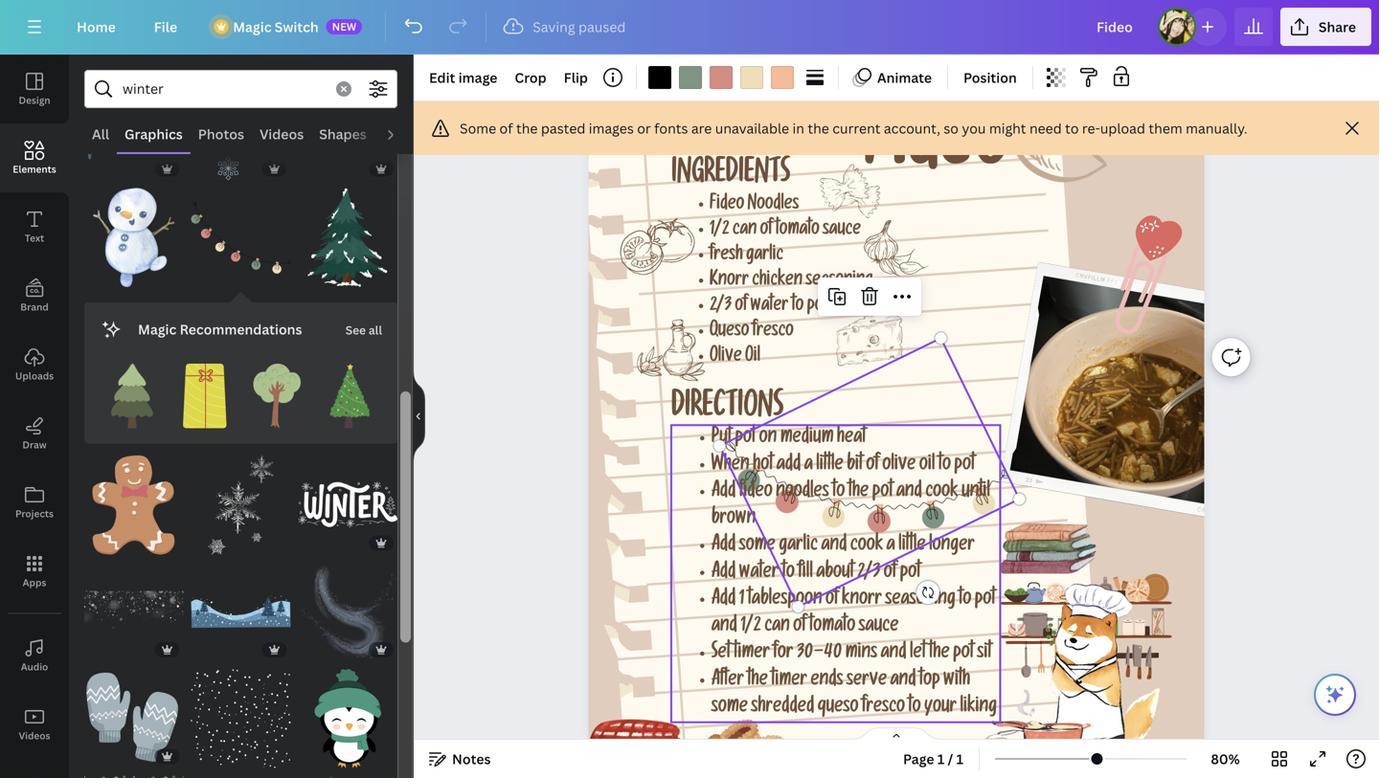 Task type: locate. For each thing, give the bounding box(es) containing it.
the right the after at the bottom right of the page
[[747, 672, 768, 692]]

of inside knorr chicken seasoning 2/3 of water to pot you pick queso fresco olive oil
[[735, 298, 747, 317]]

audio button
[[374, 116, 428, 152], [0, 622, 69, 690]]

0 vertical spatial 2/3
[[710, 298, 732, 317]]

graphics
[[125, 125, 183, 143]]

design button
[[0, 55, 69, 124]]

until
[[962, 483, 990, 503]]

fresco
[[752, 323, 794, 343], [862, 699, 905, 719]]

1 vertical spatial a
[[886, 537, 895, 557]]

0 vertical spatial little
[[816, 456, 843, 476]]

1 vertical spatial videos button
[[0, 690, 69, 759]]

seasoning inside knorr chicken seasoning 2/3 of water to pot you pick queso fresco olive oil
[[806, 273, 873, 292]]

sauce down knorr
[[859, 618, 899, 638]]

fideo down animate
[[864, 112, 1010, 192]]

cook down the oil
[[925, 483, 958, 503]]

tomato inside put pot on medium heat when hot add a little bit of olive oil to pot add fideo noodles to the pot and cook until brown add some garlic and cook a little longer add water to fill about 2/3 of pot add 1 tablespoon of knorr seasoning to pot and 1/2 can of tomato sauce set timer for 30-40 mins and let the pot sit after the timer ends serve and top with some shredded queso fresco to your liking
[[809, 618, 855, 638]]

2/3 up knorr
[[857, 564, 880, 584]]

seasoning
[[806, 273, 873, 292], [885, 591, 955, 611]]

main menu bar
[[0, 0, 1379, 55]]

1 horizontal spatial cook
[[925, 483, 958, 503]]

position
[[963, 68, 1017, 87]]

1 vertical spatial audio
[[21, 661, 48, 674]]

1 vertical spatial cook
[[850, 537, 883, 557]]

switch
[[275, 18, 319, 36]]

videos button
[[252, 116, 311, 152], [0, 690, 69, 759]]

elements
[[13, 163, 56, 176]]

1 horizontal spatial magic
[[233, 18, 271, 36]]

timer right set
[[734, 645, 770, 665]]

0 horizontal spatial audio
[[21, 661, 48, 674]]

1 horizontal spatial fresco
[[862, 699, 905, 719]]

to left your
[[908, 699, 921, 719]]

water up "tablespoon"
[[739, 564, 779, 584]]

seasoning up pick
[[806, 273, 873, 292]]

sauce inside fideo noodles 1/2 can of tomato sauce
[[823, 222, 861, 241]]

and down olive
[[896, 483, 922, 503]]

are
[[691, 119, 712, 137]]

1/2 inside fideo noodles 1/2 can of tomato sauce
[[710, 222, 729, 241]]

1 horizontal spatial seasoning
[[885, 591, 955, 611]]

audio down apps
[[21, 661, 48, 674]]

might
[[989, 119, 1026, 137]]

pot left on
[[735, 429, 756, 450]]

canva assistant image
[[1323, 684, 1346, 707]]

hot cocoa winter season element image
[[191, 776, 290, 779]]

fresco inside put pot on medium heat when hot add a little bit of olive oil to pot add fideo noodles to the pot and cook until brown add some garlic and cook a little longer add water to fill about 2/3 of pot add 1 tablespoon of knorr seasoning to pot and 1/2 can of tomato sauce set timer for 30-40 mins and let the pot sit after the timer ends serve and top with some shredded queso fresco to your liking
[[862, 699, 905, 719]]

#7a9584 image
[[679, 66, 702, 89]]

0 vertical spatial tomato
[[776, 222, 820, 241]]

1 vertical spatial videos
[[19, 730, 50, 743]]

seasoning inside put pot on medium heat when hot add a little bit of olive oil to pot add fideo noodles to the pot and cook until brown add some garlic and cook a little longer add water to fill about 2/3 of pot add 1 tablespoon of knorr seasoning to pot and 1/2 can of tomato sauce set timer for 30-40 mins and let the pot sit after the timer ends serve and top with some shredded queso fresco to your liking
[[885, 591, 955, 611]]

0 horizontal spatial fresco
[[752, 323, 794, 343]]

the left pasted
[[516, 119, 538, 137]]

0 vertical spatial water
[[750, 298, 789, 317]]

cook up about
[[850, 537, 883, 557]]

0 vertical spatial seasoning
[[806, 273, 873, 292]]

home
[[77, 18, 116, 36]]

1 horizontal spatial audio button
[[374, 116, 428, 152]]

0 vertical spatial fideo
[[864, 112, 1010, 192]]

put
[[711, 429, 732, 450]]

fresh
[[710, 247, 743, 266]]

0 horizontal spatial magic
[[138, 320, 176, 339]]

let
[[910, 645, 926, 665]]

and
[[896, 483, 922, 503], [821, 537, 847, 557], [711, 618, 737, 638], [881, 645, 906, 665], [890, 672, 916, 692]]

0 vertical spatial sauce
[[823, 222, 861, 241]]

animate button
[[847, 62, 939, 93]]

knorr
[[842, 591, 882, 611]]

audio button down apps
[[0, 622, 69, 690]]

little left bit
[[816, 456, 843, 476]]

audio right shapes
[[382, 125, 420, 143]]

fresco up show pages image
[[862, 699, 905, 719]]

0 horizontal spatial you
[[830, 298, 854, 317]]

need
[[1029, 119, 1062, 137]]

1 horizontal spatial a
[[886, 537, 895, 557]]

0 horizontal spatial a
[[804, 456, 813, 476]]

of right some
[[499, 119, 513, 137]]

timer down the for
[[771, 672, 807, 692]]

olive
[[710, 349, 742, 368]]

sauce inside put pot on medium heat when hot add a little bit of olive oil to pot add fideo noodles to the pot and cook until brown add some garlic and cook a little longer add water to fill about 2/3 of pot add 1 tablespoon of knorr seasoning to pot and 1/2 can of tomato sauce set timer for 30-40 mins and let the pot sit after the timer ends serve and top with some shredded queso fresco to your liking
[[859, 618, 899, 638]]

tomato up 40
[[809, 618, 855, 638]]

design
[[19, 94, 50, 107]]

fideo for fideo
[[864, 112, 1010, 192]]

sauce
[[823, 222, 861, 241], [859, 618, 899, 638]]

#f3ddb5 image
[[740, 66, 763, 89]]

watercolor winter illustration, cute snowman image
[[84, 188, 184, 287]]

to left fill
[[782, 564, 795, 584]]

animate
[[877, 68, 932, 87]]

seasoning up let
[[885, 591, 955, 611]]

oil
[[919, 456, 935, 476]]

1 vertical spatial water
[[739, 564, 779, 584]]

and left top
[[890, 672, 916, 692]]

fideo
[[739, 483, 773, 503]]

videos
[[260, 125, 304, 143], [19, 730, 50, 743]]

audio
[[382, 125, 420, 143], [21, 661, 48, 674]]

pastel christmas tree. image
[[100, 364, 164, 429]]

side panel tab list
[[0, 55, 69, 779]]

tomato
[[776, 222, 820, 241], [809, 618, 855, 638]]

1 horizontal spatial you
[[962, 119, 986, 137]]

1 vertical spatial garlic
[[779, 537, 818, 557]]

2/3 inside knorr chicken seasoning 2/3 of water to pot you pick queso fresco olive oil
[[710, 298, 732, 317]]

1 horizontal spatial can
[[764, 618, 790, 638]]

2/3 down knorr
[[710, 298, 732, 317]]

1 right /
[[956, 750, 963, 769]]

queso
[[710, 323, 749, 343]]

projects
[[15, 508, 54, 520]]

1 horizontal spatial timer
[[771, 672, 807, 692]]

to down chicken on the right
[[792, 298, 804, 317]]

blue seamless snowflakes pattern image
[[84, 776, 184, 779]]

of down noodles
[[760, 222, 772, 241]]

magic left switch
[[233, 18, 271, 36]]

1 vertical spatial you
[[830, 298, 854, 317]]

0 vertical spatial videos button
[[252, 116, 311, 152]]

tablespoon
[[748, 591, 822, 611]]

snow cap with icicle ornament winter decoration image
[[84, 81, 184, 180]]

1/2 down "tablespoon"
[[740, 618, 761, 638]]

can up fresh garlic
[[732, 222, 757, 241]]

some down brown
[[739, 537, 775, 557]]

winter gloves image
[[84, 669, 184, 769]]

see all
[[345, 322, 382, 338]]

and left let
[[881, 645, 906, 665]]

water
[[750, 298, 789, 317], [739, 564, 779, 584]]

1 vertical spatial tomato
[[809, 618, 855, 638]]

when
[[711, 456, 749, 476]]

garlic up chicken on the right
[[746, 247, 783, 266]]

0 horizontal spatial seasoning
[[806, 273, 873, 292]]

0 vertical spatial audio button
[[374, 116, 428, 152]]

1 vertical spatial little
[[898, 537, 926, 557]]

3 add from the top
[[711, 564, 736, 584]]

0 horizontal spatial timer
[[734, 645, 770, 665]]

1/2 inside put pot on medium heat when hot add a little bit of olive oil to pot add fideo noodles to the pot and cook until brown add some garlic and cook a little longer add water to fill about 2/3 of pot add 1 tablespoon of knorr seasoning to pot and 1/2 can of tomato sauce set timer for 30-40 mins and let the pot sit after the timer ends serve and top with some shredded queso fresco to your liking
[[740, 618, 761, 638]]

group
[[84, 81, 184, 180], [191, 81, 290, 180], [298, 81, 397, 180], [84, 177, 184, 287], [191, 177, 290, 287], [298, 177, 397, 287], [100, 352, 164, 429], [172, 352, 237, 429], [245, 352, 310, 429], [317, 352, 382, 429], [191, 444, 290, 555], [84, 456, 184, 555], [298, 456, 397, 555], [84, 551, 184, 662], [191, 563, 290, 662], [298, 563, 397, 662], [191, 658, 290, 769], [84, 669, 184, 769], [298, 669, 397, 769], [84, 765, 184, 779], [191, 765, 290, 779], [298, 776, 397, 779]]

audio button right shapes
[[374, 116, 428, 152]]

edit
[[429, 68, 455, 87]]

image
[[458, 68, 497, 87]]

top
[[919, 672, 940, 692]]

a right add
[[804, 456, 813, 476]]

with
[[943, 672, 970, 692]]

1 horizontal spatial videos
[[260, 125, 304, 143]]

sauce down farfalle pasta illustration image
[[823, 222, 861, 241]]

1/2
[[710, 222, 729, 241], [740, 618, 761, 638]]

magic up "pastel christmas tree." image
[[138, 320, 176, 339]]

1 vertical spatial timer
[[771, 672, 807, 692]]

1
[[739, 591, 744, 611], [937, 750, 944, 769], [956, 750, 963, 769]]

projects button
[[0, 468, 69, 537]]

1 horizontal spatial 1/2
[[740, 618, 761, 638]]

of up queso in the right top of the page
[[735, 298, 747, 317]]

oil
[[745, 349, 760, 368]]

#000000 image
[[648, 66, 671, 89]]

audio inside side panel tab list
[[21, 661, 48, 674]]

1 vertical spatial seasoning
[[885, 591, 955, 611]]

brand
[[20, 301, 49, 314]]

magic inside the main menu bar
[[233, 18, 271, 36]]

80%
[[1211, 750, 1240, 769]]

0 horizontal spatial 1
[[739, 591, 744, 611]]

0 horizontal spatial cook
[[850, 537, 883, 557]]

fresco inside knorr chicken seasoning 2/3 of water to pot you pick queso fresco olive oil
[[752, 323, 794, 343]]

after
[[711, 672, 744, 692]]

some
[[460, 119, 496, 137]]

olive
[[882, 456, 916, 476]]

graphics button
[[117, 116, 190, 152]]

a
[[804, 456, 813, 476], [886, 537, 895, 557]]

saving paused status
[[494, 15, 635, 38]]

water down chicken on the right
[[750, 298, 789, 317]]

of
[[499, 119, 513, 137], [760, 222, 772, 241], [735, 298, 747, 317], [866, 456, 879, 476], [884, 564, 897, 584], [825, 591, 838, 611], [793, 618, 806, 638]]

1 horizontal spatial 2/3
[[857, 564, 880, 584]]

1 vertical spatial fideo
[[710, 196, 744, 216]]

0 vertical spatial fresco
[[752, 323, 794, 343]]

0 horizontal spatial little
[[816, 456, 843, 476]]

liking
[[960, 699, 997, 719]]

shredded
[[751, 699, 814, 719]]

can
[[732, 222, 757, 241], [764, 618, 790, 638]]

draw button
[[0, 399, 69, 468]]

#df8881 image
[[710, 66, 733, 89]]

0 horizontal spatial can
[[732, 222, 757, 241]]

olive oil hand drawn image
[[637, 320, 705, 381]]

1 vertical spatial 1/2
[[740, 618, 761, 638]]

#ffb894 image
[[771, 66, 794, 89], [771, 66, 794, 89]]

pot left pick
[[807, 298, 827, 317]]

photos button
[[190, 116, 252, 152]]

serve
[[847, 672, 887, 692]]

1 add from the top
[[711, 483, 736, 503]]

2/3 inside put pot on medium heat when hot add a little bit of olive oil to pot add fideo noodles to the pot and cook until brown add some garlic and cook a little longer add water to fill about 2/3 of pot add 1 tablespoon of knorr seasoning to pot and 1/2 can of tomato sauce set timer for 30-40 mins and let the pot sit after the timer ends serve and top with some shredded queso fresco to your liking
[[857, 564, 880, 584]]

set
[[711, 645, 730, 665]]

magic switch
[[233, 18, 319, 36]]

0 horizontal spatial 1/2
[[710, 222, 729, 241]]

realistic winter wind and snow image
[[298, 563, 397, 662]]

1 vertical spatial fresco
[[862, 699, 905, 719]]

in
[[792, 119, 804, 137]]

a left longer at the right of page
[[886, 537, 895, 557]]

fill
[[798, 564, 813, 584]]

the
[[516, 119, 538, 137], [808, 119, 829, 137], [848, 483, 869, 503], [929, 645, 950, 665], [747, 672, 768, 692]]

Search elements search field
[[123, 71, 325, 107]]

fideo inside fideo noodles 1/2 can of tomato sauce
[[710, 196, 744, 216]]

you right so
[[962, 119, 986, 137]]

pot inside knorr chicken seasoning 2/3 of water to pot you pick queso fresco olive oil
[[807, 298, 827, 317]]

notes button
[[421, 744, 498, 775]]

0 horizontal spatial audio button
[[0, 622, 69, 690]]

1 vertical spatial 2/3
[[857, 564, 880, 584]]

0 vertical spatial you
[[962, 119, 986, 137]]

recommendations
[[180, 320, 302, 339]]

fideo down ingredients
[[710, 196, 744, 216]]

0 vertical spatial audio
[[382, 125, 420, 143]]

timer
[[734, 645, 770, 665], [771, 672, 807, 692]]

you left pick
[[830, 298, 854, 317]]

to
[[1065, 119, 1079, 137], [792, 298, 804, 317], [938, 456, 951, 476], [832, 483, 845, 503], [782, 564, 795, 584], [959, 591, 971, 611], [908, 699, 921, 719]]

0 vertical spatial 1/2
[[710, 222, 729, 241]]

some down the after at the bottom right of the page
[[711, 699, 748, 719]]

to inside knorr chicken seasoning 2/3 of water to pot you pick queso fresco olive oil
[[792, 298, 804, 317]]

hanging winter snowflakes illustration image
[[191, 81, 290, 180]]

fideo
[[864, 112, 1010, 192], [710, 196, 744, 216]]

gingerbread cookie image
[[84, 456, 184, 555]]

garlic up fill
[[779, 537, 818, 557]]

text
[[25, 232, 44, 245]]

0 vertical spatial can
[[732, 222, 757, 241]]

paused
[[578, 18, 626, 36]]

can up the for
[[764, 618, 790, 638]]

1 vertical spatial sauce
[[859, 618, 899, 638]]

1/2 up fresh
[[710, 222, 729, 241]]

little left longer at the right of page
[[898, 537, 926, 557]]

falling winter snowballs image
[[191, 669, 290, 769]]

1 vertical spatial can
[[764, 618, 790, 638]]

0 vertical spatial magic
[[233, 18, 271, 36]]

show pages image
[[850, 727, 942, 742]]

current
[[832, 119, 881, 137]]

1 vertical spatial magic
[[138, 320, 176, 339]]

of up 30-
[[793, 618, 806, 638]]

position button
[[956, 62, 1024, 93]]

cute winter snowman image
[[298, 776, 397, 779]]

0 horizontal spatial fideo
[[710, 196, 744, 216]]

1 horizontal spatial fideo
[[864, 112, 1010, 192]]

1 left /
[[937, 750, 944, 769]]

videos inside side panel tab list
[[19, 730, 50, 743]]

magic
[[233, 18, 271, 36], [138, 320, 176, 339]]

1 left "tablespoon"
[[739, 591, 744, 611]]

tomato down noodles
[[776, 222, 820, 241]]

magic for magic recommendations
[[138, 320, 176, 339]]

fresco up oil
[[752, 323, 794, 343]]

apps button
[[0, 537, 69, 606]]

#df8881 image
[[710, 66, 733, 89]]

1 horizontal spatial little
[[898, 537, 926, 557]]

0 horizontal spatial 2/3
[[710, 298, 732, 317]]

0 horizontal spatial videos
[[19, 730, 50, 743]]



Task type: vqa. For each thing, say whether or not it's contained in the screenshot.
"Greg Robinson" icon
no



Task type: describe. For each thing, give the bounding box(es) containing it.
pick
[[857, 298, 884, 317]]

all
[[369, 322, 382, 338]]

penguin image
[[298, 669, 397, 769]]

draw
[[22, 439, 47, 452]]

garlic inside put pot on medium heat when hot add a little bit of olive oil to pot add fideo noodles to the pot and cook until brown add some garlic and cook a little longer add water to fill about 2/3 of pot add 1 tablespoon of knorr seasoning to pot and 1/2 can of tomato sauce set timer for 30-40 mins and let the pot sit after the timer ends serve and top with some shredded queso fresco to your liking
[[779, 537, 818, 557]]

fresh garlic
[[710, 247, 783, 266]]

1 vertical spatial some
[[711, 699, 748, 719]]

of down about
[[825, 591, 838, 611]]

1 horizontal spatial audio
[[382, 125, 420, 143]]

them
[[1149, 119, 1182, 137]]

you inside knorr chicken seasoning 2/3 of water to pot you pick queso fresco olive oil
[[830, 298, 854, 317]]

large winter snow flakes image
[[84, 563, 184, 662]]

the right let
[[929, 645, 950, 665]]

ends
[[811, 672, 843, 692]]

1 horizontal spatial 1
[[937, 750, 944, 769]]

put pot on medium heat when hot add a little bit of olive oil to pot add fideo noodles to the pot and cook until brown add some garlic and cook a little longer add water to fill about 2/3 of pot add 1 tablespoon of knorr seasoning to pot and 1/2 can of tomato sauce set timer for 30-40 mins and let the pot sit after the timer ends serve and top with some shredded queso fresco to your liking
[[711, 429, 997, 719]]

the right in
[[808, 119, 829, 137]]

farfalle pasta illustration image
[[820, 164, 880, 218]]

0 vertical spatial cook
[[925, 483, 958, 503]]

a beautiful christmas tree. image
[[317, 364, 382, 429]]

re-
[[1082, 119, 1100, 137]]

0 vertical spatial garlic
[[746, 247, 783, 266]]

so
[[944, 119, 959, 137]]

share
[[1319, 18, 1356, 36]]

winter pine trees forest image
[[298, 81, 397, 180]]

for
[[773, 645, 793, 665]]

bit
[[847, 456, 863, 476]]

pot right about
[[900, 564, 921, 584]]

0 vertical spatial timer
[[734, 645, 770, 665]]

0 vertical spatial a
[[804, 456, 813, 476]]

see
[[345, 322, 366, 338]]

flip button
[[556, 62, 596, 93]]

sit
[[977, 645, 992, 665]]

crop
[[515, 68, 546, 87]]

christmas lights hanging strings. image
[[191, 188, 290, 287]]

can inside fideo noodles 1/2 can of tomato sauce
[[732, 222, 757, 241]]

to left the re-
[[1065, 119, 1079, 137]]

water inside knorr chicken seasoning 2/3 of water to pot you pick queso fresco olive oil
[[750, 298, 789, 317]]

brown
[[711, 510, 756, 530]]

upload
[[1100, 119, 1145, 137]]

apps
[[23, 577, 46, 589]]

about
[[816, 564, 854, 584]]

crop button
[[507, 62, 554, 93]]

elements button
[[0, 124, 69, 192]]

manually.
[[1186, 119, 1247, 137]]

snowflakes image
[[191, 456, 290, 555]]

hot
[[753, 456, 773, 476]]

text button
[[0, 192, 69, 261]]

new
[[332, 19, 356, 34]]

#7a9584 image
[[679, 66, 702, 89]]

fonts
[[654, 119, 688, 137]]

page
[[903, 750, 934, 769]]

account,
[[884, 119, 940, 137]]

see all button
[[344, 310, 384, 349]]

knorr
[[710, 273, 749, 292]]

magic for magic switch
[[233, 18, 271, 36]]

0 vertical spatial videos
[[260, 125, 304, 143]]

can inside put pot on medium heat when hot add a little bit of olive oil to pot add fideo noodles to the pot and cook until brown add some garlic and cook a little longer add water to fill about 2/3 of pot add 1 tablespoon of knorr seasoning to pot and 1/2 can of tomato sauce set timer for 30-40 mins and let the pot sit after the timer ends serve and top with some shredded queso fresco to your liking
[[764, 618, 790, 638]]

1 vertical spatial audio button
[[0, 622, 69, 690]]

heat
[[837, 429, 866, 450]]

and up about
[[821, 537, 847, 557]]

mins
[[845, 645, 877, 665]]

uploads
[[15, 370, 54, 383]]

winter landscape with snow image
[[191, 563, 290, 662]]

2 horizontal spatial 1
[[956, 750, 963, 769]]

noodles
[[748, 196, 799, 216]]

noodles
[[776, 483, 829, 503]]

or
[[637, 119, 651, 137]]

to down longer at the right of page
[[959, 591, 971, 611]]

pot down olive
[[872, 483, 893, 503]]

fideo for fideo noodles 1/2 can of tomato sauce
[[710, 196, 744, 216]]

#f3ddb5 image
[[740, 66, 763, 89]]

all button
[[84, 116, 117, 152]]

longer
[[929, 537, 975, 557]]

all
[[92, 125, 109, 143]]

of inside fideo noodles 1/2 can of tomato sauce
[[760, 222, 772, 241]]

queso
[[817, 699, 859, 719]]

#000000 image
[[648, 66, 671, 89]]

/
[[948, 750, 953, 769]]

notes
[[452, 750, 491, 769]]

home link
[[61, 8, 131, 46]]

unavailable
[[715, 119, 789, 137]]

page 1 / 1
[[903, 750, 963, 769]]

uploads button
[[0, 330, 69, 399]]

brand button
[[0, 261, 69, 330]]

to right noodles
[[832, 483, 845, 503]]

tomato inside fideo noodles 1/2 can of tomato sauce
[[776, 222, 820, 241]]

on
[[759, 429, 777, 450]]

knorr chicken seasoning 2/3 of water to pot you pick queso fresco olive oil
[[710, 273, 884, 368]]

shapes
[[319, 125, 367, 143]]

pasted
[[541, 119, 585, 137]]

to right the oil
[[938, 456, 951, 476]]

pot left "sit"
[[953, 645, 974, 665]]

pot up until
[[954, 456, 975, 476]]

yellow gift box. image
[[172, 364, 237, 429]]

1 horizontal spatial videos button
[[252, 116, 311, 152]]

edit image button
[[421, 62, 505, 93]]

pot up "sit"
[[975, 591, 995, 611]]

chicken
[[752, 273, 803, 292]]

snow textured pine christmas tree image
[[298, 188, 397, 287]]

Design title text field
[[1081, 8, 1150, 46]]

80% button
[[1194, 744, 1256, 775]]

the down bit
[[848, 483, 869, 503]]

color group
[[644, 62, 798, 93]]

flip
[[564, 68, 588, 87]]

of right about
[[884, 564, 897, 584]]

of right bit
[[866, 456, 879, 476]]

and up set
[[711, 618, 737, 638]]

directions
[[671, 395, 783, 427]]

your
[[924, 699, 957, 719]]

4 add from the top
[[711, 591, 736, 611]]

water inside put pot on medium heat when hot add a little bit of olive oil to pot add fideo noodles to the pot and cook until brown add some garlic and cook a little longer add water to fill about 2/3 of pot add 1 tablespoon of knorr seasoning to pot and 1/2 can of tomato sauce set timer for 30-40 mins and let the pot sit after the timer ends serve and top with some shredded queso fresco to your liking
[[739, 564, 779, 584]]

share button
[[1280, 8, 1371, 46]]

0 horizontal spatial videos button
[[0, 690, 69, 759]]

some of the pasted images or fonts are unavailable in the current account, so you might need to re-upload them manually.
[[460, 119, 1247, 137]]

a tree with green leaves. image
[[245, 364, 310, 429]]

2 add from the top
[[711, 537, 736, 557]]

0 vertical spatial some
[[739, 537, 775, 557]]

add
[[776, 456, 801, 476]]

medium
[[780, 429, 834, 450]]

hide image
[[413, 371, 425, 463]]

file button
[[139, 8, 193, 46]]

images
[[589, 119, 634, 137]]

shapes button
[[311, 116, 374, 152]]

saving paused
[[533, 18, 626, 36]]

1 inside put pot on medium heat when hot add a little bit of olive oil to pot add fideo noodles to the pot and cook until brown add some garlic and cook a little longer add water to fill about 2/3 of pot add 1 tablespoon of knorr seasoning to pot and 1/2 can of tomato sauce set timer for 30-40 mins and let the pot sit after the timer ends serve and top with some shredded queso fresco to your liking
[[739, 591, 744, 611]]

photos
[[198, 125, 244, 143]]

saving
[[533, 18, 575, 36]]



